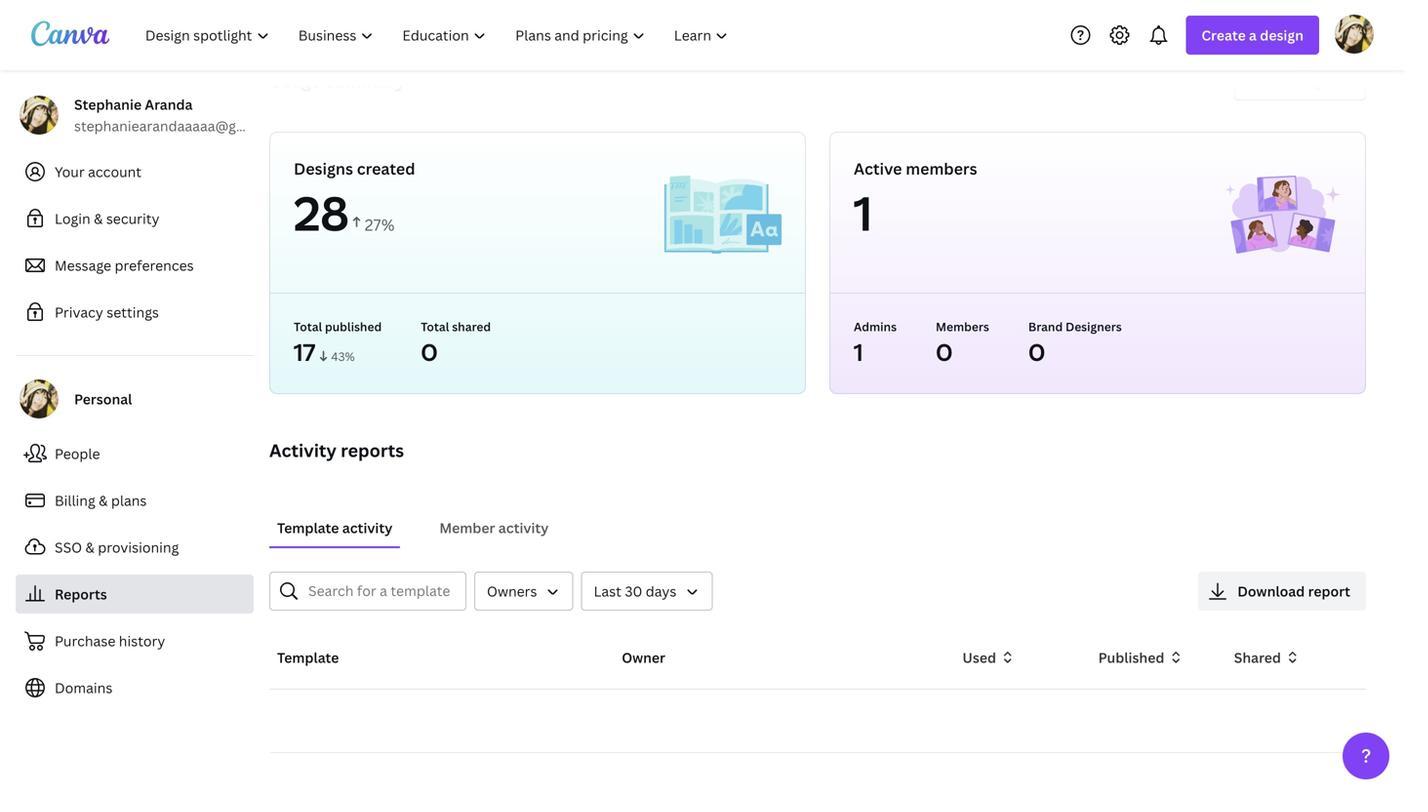 Task type: locate. For each thing, give the bounding box(es) containing it.
0 for total shared 0
[[421, 336, 438, 368]]

0 horizontal spatial activity
[[342, 519, 393, 537]]

total for total published
[[294, 319, 322, 335]]

member
[[439, 519, 495, 537]]

reports link
[[16, 575, 254, 614]]

0 horizontal spatial 0
[[421, 336, 438, 368]]

domains
[[55, 679, 113, 697]]

people
[[55, 445, 100, 463]]

last inside filter by date button
[[594, 582, 622, 601]]

3 0 from the left
[[1029, 336, 1046, 368]]

design
[[1260, 26, 1304, 44]]

0 horizontal spatial days
[[646, 582, 677, 601]]

30 inside filter by date button
[[625, 582, 642, 601]]

shared
[[1234, 648, 1281, 667]]

1 down active on the right top of page
[[854, 181, 872, 244]]

0 inside total shared 0
[[421, 336, 438, 368]]

& for billing
[[99, 491, 108, 510]]

reports
[[55, 585, 107, 604]]

usage summary
[[269, 69, 406, 93]]

2 1 from the top
[[854, 336, 863, 368]]

Filter by Template Owner button
[[474, 572, 573, 611]]

used button
[[957, 642, 1018, 673]]

& for sso
[[85, 538, 94, 557]]

0 horizontal spatial last
[[594, 582, 622, 601]]

1 total from the left
[[294, 319, 322, 335]]

& right sso at bottom left
[[85, 538, 94, 557]]

template for template activity
[[277, 519, 339, 537]]

1 vertical spatial &
[[99, 491, 108, 510]]

0 right 43% at the top left
[[421, 336, 438, 368]]

1 1 from the top
[[854, 181, 872, 244]]

template activity button
[[269, 509, 400, 547]]

days for last 30 days button
[[1299, 72, 1330, 90]]

summary
[[325, 69, 406, 93]]

total published
[[294, 319, 382, 335]]

activity inside 'button'
[[342, 519, 393, 537]]

1 activity from the left
[[342, 519, 393, 537]]

provisioning
[[98, 538, 179, 557]]

1 horizontal spatial activity
[[499, 519, 549, 537]]

plans
[[111, 491, 147, 510]]

& inside "login & security" link
[[94, 209, 103, 228]]

member activity button
[[432, 509, 557, 547]]

days inside button
[[1299, 72, 1330, 90]]

1 horizontal spatial total
[[421, 319, 449, 335]]

30 up owner
[[625, 582, 642, 601]]

last 30 days inside button
[[1247, 72, 1330, 90]]

30 down the design
[[1279, 72, 1296, 90]]

activity reports
[[269, 439, 404, 463]]

template inside 'button'
[[277, 519, 339, 537]]

0 horizontal spatial 30
[[625, 582, 642, 601]]

download
[[1238, 582, 1305, 601]]

last 30 days down the design
[[1247, 72, 1330, 90]]

last
[[1247, 72, 1275, 90], [594, 582, 622, 601]]

1 0 from the left
[[421, 336, 438, 368]]

stephanie aranda image
[[1335, 14, 1374, 53]]

2 activity from the left
[[499, 519, 549, 537]]

stephanie
[[74, 95, 142, 114]]

last 30 days up owner
[[594, 582, 677, 601]]

1
[[854, 181, 872, 244], [854, 336, 863, 368]]

last inside button
[[1247, 72, 1275, 90]]

download report button
[[1199, 572, 1366, 611]]

days for filter by date button
[[646, 582, 677, 601]]

Search for a template search field
[[308, 573, 454, 610]]

1 inside admins 1
[[854, 336, 863, 368]]

43%
[[331, 348, 355, 364]]

last 30 days
[[1247, 72, 1330, 90], [594, 582, 677, 601]]

activity inside button
[[499, 519, 549, 537]]

1 vertical spatial days
[[646, 582, 677, 601]]

30 inside button
[[1279, 72, 1296, 90]]

1 vertical spatial last
[[594, 582, 622, 601]]

0 vertical spatial last 30 days
[[1247, 72, 1330, 90]]

total left shared
[[421, 319, 449, 335]]

your
[[55, 162, 85, 181]]

0
[[421, 336, 438, 368], [936, 336, 953, 368], [1029, 336, 1046, 368]]

0 horizontal spatial total
[[294, 319, 322, 335]]

login & security link
[[16, 199, 254, 238]]

purchase history link
[[16, 622, 254, 661]]

stephaniearandaaaaa@gmail.com
[[74, 117, 296, 135]]

stephanie aranda stephaniearandaaaaa@gmail.com
[[74, 95, 296, 135]]

0 vertical spatial days
[[1299, 72, 1330, 90]]

1 vertical spatial template
[[277, 648, 339, 667]]

message preferences link
[[16, 246, 254, 285]]

purchase
[[55, 632, 116, 650]]

create
[[1202, 26, 1246, 44]]

designs created
[[294, 158, 415, 179]]

template
[[277, 519, 339, 537], [277, 648, 339, 667]]

activity
[[342, 519, 393, 537], [499, 519, 549, 537]]

1 vertical spatial last 30 days
[[594, 582, 677, 601]]

1 template from the top
[[277, 519, 339, 537]]

0 down brand in the right of the page
[[1029, 336, 1046, 368]]

Filter by date button
[[1235, 61, 1366, 101]]

30 for last 30 days button
[[1279, 72, 1296, 90]]

0 horizontal spatial last 30 days
[[594, 582, 677, 601]]

2 horizontal spatial 0
[[1029, 336, 1046, 368]]

days inside filter by date button
[[646, 582, 677, 601]]

published button
[[1093, 642, 1186, 673]]

2 total from the left
[[421, 319, 449, 335]]

1 down admins
[[854, 336, 863, 368]]

settings
[[107, 303, 159, 322]]

privacy settings link
[[16, 293, 254, 332]]

2 0 from the left
[[936, 336, 953, 368]]

2 template from the top
[[277, 648, 339, 667]]

usage
[[269, 69, 321, 93]]

1 inside active members 1
[[854, 181, 872, 244]]

activity right member
[[499, 519, 549, 537]]

0 down the members in the top right of the page
[[936, 336, 953, 368]]

total up "17"
[[294, 319, 322, 335]]

personal
[[74, 390, 132, 408]]

0 vertical spatial 1
[[854, 181, 872, 244]]

total inside total shared 0
[[421, 319, 449, 335]]

your account link
[[16, 152, 254, 191]]

1 vertical spatial 30
[[625, 582, 642, 601]]

login & security
[[55, 209, 159, 228]]

your account
[[55, 162, 142, 181]]

1 horizontal spatial last
[[1247, 72, 1275, 90]]

0 vertical spatial template
[[277, 519, 339, 537]]

1 horizontal spatial last 30 days
[[1247, 72, 1330, 90]]

0 vertical spatial last
[[1247, 72, 1275, 90]]

& right login
[[94, 209, 103, 228]]

0 inside brand designers 0
[[1029, 336, 1046, 368]]

& left plans
[[99, 491, 108, 510]]

sso & provisioning
[[55, 538, 179, 557]]

1 horizontal spatial 0
[[936, 336, 953, 368]]

privacy settings
[[55, 303, 159, 322]]

&
[[94, 209, 103, 228], [99, 491, 108, 510], [85, 538, 94, 557]]

0 vertical spatial &
[[94, 209, 103, 228]]

aranda
[[145, 95, 193, 114]]

& inside billing & plans link
[[99, 491, 108, 510]]

1 vertical spatial 1
[[854, 336, 863, 368]]

30
[[1279, 72, 1296, 90], [625, 582, 642, 601]]

download report
[[1238, 582, 1351, 601]]

2 vertical spatial &
[[85, 538, 94, 557]]

last 30 days for last 30 days button
[[1247, 72, 1330, 90]]

history
[[119, 632, 165, 650]]

purchase history
[[55, 632, 165, 650]]

last right owners button
[[594, 582, 622, 601]]

last down a
[[1247, 72, 1275, 90]]

billing & plans link
[[16, 481, 254, 520]]

1 horizontal spatial days
[[1299, 72, 1330, 90]]

0 vertical spatial 30
[[1279, 72, 1296, 90]]

last 30 days inside filter by date button
[[594, 582, 677, 601]]

& inside sso & provisioning link
[[85, 538, 94, 557]]

billing & plans
[[55, 491, 147, 510]]

admins 1
[[854, 319, 897, 368]]

total
[[294, 319, 322, 335], [421, 319, 449, 335]]

template for template
[[277, 648, 339, 667]]

days down the design
[[1299, 72, 1330, 90]]

days
[[1299, 72, 1330, 90], [646, 582, 677, 601]]

1 horizontal spatial 30
[[1279, 72, 1296, 90]]

activity up search for a template search field
[[342, 519, 393, 537]]

Filter by date button
[[581, 572, 713, 611]]

days up owner
[[646, 582, 677, 601]]



Task type: vqa. For each thing, say whether or not it's contained in the screenshot.
Zoom BUTTON
no



Task type: describe. For each thing, give the bounding box(es) containing it.
sso
[[55, 538, 82, 557]]

domains link
[[16, 669, 254, 708]]

published
[[1099, 648, 1165, 667]]

created
[[357, 158, 415, 179]]

members
[[906, 158, 977, 179]]

activity
[[269, 439, 337, 463]]

account
[[88, 162, 142, 181]]

privacy
[[55, 303, 103, 322]]

members
[[936, 319, 989, 335]]

message
[[55, 256, 111, 275]]

28
[[294, 181, 349, 244]]

top level navigation element
[[133, 16, 745, 55]]

used
[[963, 648, 996, 667]]

template activity
[[277, 519, 393, 537]]

activity for template activity
[[342, 519, 393, 537]]

designs
[[294, 158, 353, 179]]

billing
[[55, 491, 95, 510]]

member activity
[[439, 519, 549, 537]]

sso & provisioning link
[[16, 528, 254, 567]]

0 for brand designers 0
[[1029, 336, 1046, 368]]

0 inside the members 0
[[936, 336, 953, 368]]

last for filter by date button
[[594, 582, 622, 601]]

total published element
[[294, 336, 382, 368]]

a
[[1249, 26, 1257, 44]]

active members 1
[[854, 158, 977, 244]]

total for total shared 0
[[421, 319, 449, 335]]

create a design
[[1202, 26, 1304, 44]]

17
[[294, 336, 316, 368]]

create a design button
[[1186, 16, 1319, 55]]

owner
[[622, 648, 666, 667]]

security
[[106, 209, 159, 228]]

published
[[325, 319, 382, 335]]

admins
[[854, 319, 897, 335]]

reports
[[341, 439, 404, 463]]

designs created element
[[294, 181, 665, 244]]

30 for filter by date button
[[625, 582, 642, 601]]

designers
[[1066, 319, 1122, 335]]

total shared 0
[[421, 319, 491, 368]]

report
[[1308, 582, 1351, 601]]

preferences
[[115, 256, 194, 275]]

brand
[[1029, 319, 1063, 335]]

message preferences
[[55, 256, 194, 275]]

owners
[[487, 582, 537, 601]]

27%
[[365, 214, 395, 235]]

shared
[[452, 319, 491, 335]]

last for last 30 days button
[[1247, 72, 1275, 90]]

last 30 days for filter by date button
[[594, 582, 677, 601]]

activity for member activity
[[499, 519, 549, 537]]

& for login
[[94, 209, 103, 228]]

shared button
[[1229, 642, 1303, 673]]

brand designers 0
[[1029, 319, 1122, 368]]

login
[[55, 209, 90, 228]]

people link
[[16, 434, 254, 473]]

active
[[854, 158, 902, 179]]

members 0
[[936, 319, 989, 368]]



